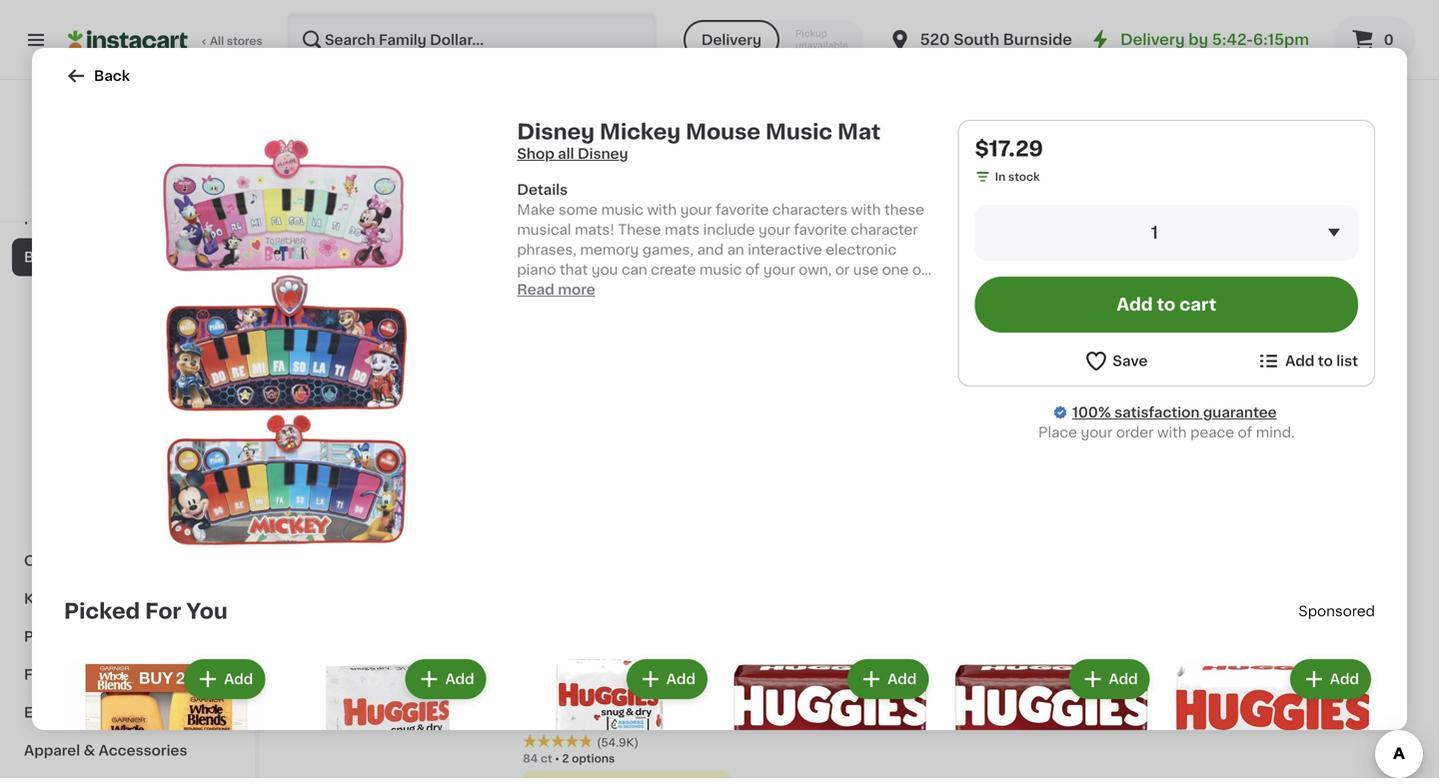 Task type: describe. For each thing, give the bounding box(es) containing it.
24
[[534, 232, 563, 253]]

3 inside huggies little snugglers baby diapers, size 1 (8-14 lbs), newborn diapers 84 ct • 3 options
[[1009, 318, 1016, 329]]

baby down household
[[24, 250, 61, 264]]

& for craft
[[73, 554, 85, 568]]

lbs),
[[969, 298, 999, 312]]

mat for disney mickey mouse music mat shop all disney
[[838, 121, 881, 142]]

stock inside '26 ct likely out of stock'
[[1285, 356, 1316, 367]]

0 vertical spatial and
[[698, 243, 724, 257]]

to for list
[[1319, 354, 1334, 368]]

17
[[758, 649, 779, 670]]

satisfaction inside button
[[84, 192, 151, 203]]

picked for you
[[64, 601, 228, 622]]

14
[[1134, 278, 1149, 292]]

79 inside $ 32 79
[[787, 233, 801, 244]]

save for 32
[[820, 261, 846, 272]]

view pricing policy link
[[68, 170, 187, 186]]

service type group
[[684, 20, 865, 60]]

household link
[[12, 200, 243, 238]]

kitchen
[[24, 592, 80, 606]]

5 disney minnie buddy sip 1 each
[[300, 649, 476, 706]]

$40, for 32
[[792, 261, 817, 272]]

by
[[1189, 32, 1209, 47]]

pampers swaddlers newborn diapers size 0
[[746, 278, 953, 312]]

1 horizontal spatial favorite
[[794, 223, 847, 237]]

$ for 17
[[750, 650, 758, 661]]

$ 33 39
[[304, 232, 356, 253]]

options inside huggies little snugglers baby diapers, size 1 (8-14 lbs), newborn diapers 84 ct • 3 options
[[1019, 318, 1062, 329]]

1 inside field
[[1152, 224, 1159, 241]]

disney for disney mickey mouse music mat shop all disney
[[517, 121, 595, 142]]

huggies little snugglers baby diapers, size 1 (8-14 lbs), newborn diapers 84 ct • 3 options
[[969, 258, 1149, 329]]

party & gift supplies link
[[12, 618, 243, 656]]

0 vertical spatial supplies
[[116, 516, 176, 530]]

size inside pampers swaddlers newborn diapers size 0
[[805, 298, 834, 312]]

pampers for underwear
[[300, 258, 362, 272]]

1 vertical spatial music
[[700, 263, 742, 277]]

diapers inside pampers swaddlers newborn diapers size 0
[[746, 298, 801, 312]]

$8 for 79
[[626, 678, 641, 689]]

huggies
[[969, 258, 1028, 272]]

19
[[565, 233, 577, 244]]

girl's
[[581, 258, 616, 272]]

1 vertical spatial 2
[[562, 754, 569, 765]]

1 request button from the left
[[1082, 20, 1171, 56]]

2 horizontal spatial spend
[[1199, 261, 1235, 272]]

place
[[1039, 426, 1078, 440]]

your up interactive
[[759, 223, 791, 237]]

can
[[622, 263, 648, 277]]

1 horizontal spatial guarantee
[[1204, 406, 1277, 420]]

holiday
[[24, 174, 80, 188]]

mickey for disney mickey mouse music mat
[[799, 676, 850, 690]]

84 inside huggies little snugglers baby diapers, size 1 (8-14 lbs), newborn diapers 84 ct • 3 options
[[969, 318, 985, 329]]

again
[[101, 63, 141, 77]]

spend $40, save $8 for 79
[[529, 678, 641, 689]]

order
[[1117, 426, 1154, 440]]

ct for 26 ct likely out of stock
[[1210, 336, 1221, 347]]

newborn inside pampers swaddlers newborn diapers size 0
[[889, 278, 953, 292]]

1 vertical spatial satisfaction
[[1115, 406, 1200, 420]]

guarantee inside button
[[154, 192, 212, 203]]

mouse for disney mickey mouse music mat
[[853, 676, 901, 690]]

1 field
[[976, 205, 1359, 261]]

shop
[[517, 147, 555, 161]]

place your order with peace of mind.
[[1039, 426, 1296, 440]]

baby inside huggies little snugglers baby diapers, size 1 (8-14 lbs), newborn diapers 84 ct • 3 options
[[969, 278, 1006, 292]]

view pricing policy
[[68, 172, 175, 183]]

eligible
[[1263, 388, 1316, 402]]

$ 24 19
[[527, 232, 577, 253]]

mat for disney mickey mouse music mat
[[746, 696, 774, 710]]

all
[[558, 147, 575, 161]]

see eligible items button
[[1193, 378, 1400, 412]]

sound
[[767, 283, 811, 297]]

swaddlers for 32
[[812, 278, 885, 292]]

2 vertical spatial and
[[705, 303, 732, 317]]

product group containing 24
[[523, 14, 730, 311]]

size inside pampers swaddlers diaper size 3
[[1193, 298, 1222, 312]]

520
[[921, 32, 950, 47]]

0 inside 'button'
[[1385, 33, 1394, 47]]

1 inside huggies little snugglers baby diapers, size 1 (8-14 lbs), newborn diapers 84 ct • 3 options
[[1104, 278, 1110, 292]]

see eligible items
[[1233, 388, 1360, 402]]

5:42-
[[1213, 32, 1254, 47]]

delivery for delivery
[[702, 33, 762, 47]]

ups
[[403, 258, 431, 272]]

snugglers
[[1071, 258, 1142, 272]]

size inside pampers easy ups training underwear girls size 7 5t-6t
[[416, 278, 445, 292]]

buy it again
[[56, 63, 141, 77]]

it
[[88, 63, 98, 77]]

& right food
[[115, 402, 127, 416]]

view
[[68, 172, 95, 183]]

$ 32 79
[[750, 232, 801, 253]]

of right one
[[913, 263, 927, 277]]

make some music with your favorite characters with these musical mats! these mats include your favorite character phrases, memory games,  and an interactive electronic piano that you can create music of your own, or use one of the 5 pre-programmed tunes and 3 sound effects. interactive fun for dancing and playing for kids 3+.
[[517, 203, 927, 317]]

playing
[[735, 303, 787, 317]]

84 ct • 2 options
[[523, 754, 615, 765]]

79 inside 32 79
[[564, 650, 578, 661]]

1 horizontal spatial 100% satisfaction guarantee
[[1073, 406, 1277, 420]]

all stores link
[[68, 12, 264, 68]]

save
[[1113, 354, 1148, 368]]

family dollar link
[[80, 104, 175, 166]]

-
[[722, 258, 728, 272]]

pampers easy ups training underwear girls size 7 5t-6t
[[300, 258, 501, 292]]

for
[[145, 601, 181, 622]]

these
[[885, 203, 925, 217]]

save button
[[1084, 349, 1148, 374]]

girls
[[380, 278, 413, 292]]

520 south burnside avenue button
[[889, 12, 1134, 68]]

buy it again link
[[12, 50, 243, 90]]

$17.29
[[976, 138, 1044, 159]]

1 vertical spatial and
[[724, 283, 751, 297]]

save for 79
[[597, 678, 623, 689]]

electronics link
[[12, 694, 243, 732]]

2 horizontal spatial spend $40, save $8
[[1199, 261, 1310, 272]]

to for cart
[[1157, 296, 1176, 313]]

diapers inside huggies little snugglers baby diapers, size 1 (8-14 lbs), newborn diapers 84 ct • 3 options
[[1070, 298, 1125, 312]]

phrases,
[[517, 243, 577, 257]]

swaddlers inside pampers swaddlers diaper size 3
[[1259, 278, 1332, 292]]

ct for 46 ct
[[318, 316, 329, 327]]

list
[[1337, 354, 1359, 368]]

party & gift supplies
[[24, 630, 175, 644]]

office
[[24, 554, 70, 568]]

with for place
[[1158, 426, 1187, 440]]

fun
[[596, 303, 619, 317]]

product group containing 33
[[300, 14, 507, 330]]

6:15pm
[[1254, 32, 1310, 47]]

1 horizontal spatial with
[[852, 203, 881, 217]]

that
[[560, 263, 588, 277]]

dollar
[[132, 149, 175, 163]]

tunes
[[681, 283, 721, 297]]

holiday essentials
[[24, 174, 157, 188]]

baby right more
[[76, 516, 112, 530]]

1 inside '5 disney minnie buddy sip 1 each'
[[300, 695, 305, 706]]

music for disney mickey mouse music mat
[[905, 676, 947, 690]]

memory
[[580, 243, 639, 257]]

2 request button from the left
[[1305, 20, 1394, 56]]

in
[[996, 171, 1006, 182]]

programmed
[[586, 283, 677, 297]]

1 for from the left
[[622, 303, 642, 317]]

spo
[[1299, 605, 1327, 619]]

characters
[[773, 203, 848, 217]]

of left "mind."
[[1238, 426, 1253, 440]]

easy
[[366, 258, 400, 272]]

(54.9k) for 3
[[1267, 320, 1309, 331]]

electronic
[[826, 243, 897, 257]]

south
[[954, 32, 1000, 47]]

read
[[517, 283, 555, 297]]

gift
[[82, 630, 109, 644]]

more
[[36, 516, 72, 530]]

pants
[[679, 258, 718, 272]]

46
[[300, 316, 315, 327]]

mats!
[[575, 223, 615, 237]]

2 horizontal spatial $40,
[[1238, 261, 1264, 272]]

diaper for pampers swaddlers diaper size 2
[[666, 696, 712, 710]]

stores
[[227, 35, 263, 46]]

delivery by 5:42-6:15pm link
[[1089, 28, 1310, 52]]

music for disney mickey mouse music mat shop all disney
[[766, 121, 833, 142]]

office & craft link
[[12, 542, 243, 580]]

ct inside huggies little snugglers baby diapers, size 1 (8-14 lbs), newborn diapers 84 ct • 3 options
[[987, 318, 999, 329]]

own,
[[799, 263, 832, 277]]



Task type: locate. For each thing, give the bounding box(es) containing it.
1 vertical spatial newborn
[[1003, 298, 1067, 312]]

spend $40, save $8 down interactive
[[752, 261, 864, 272]]

family dollar logo image
[[108, 104, 146, 142]]

buddy
[[403, 676, 450, 690]]

$ inside $ 33 39
[[304, 233, 311, 244]]

pampers inside pampers swaddlers diaper size 2
[[523, 696, 585, 710]]

swaddlers inside pampers swaddlers diaper size 2
[[589, 696, 662, 710]]

0 horizontal spatial options
[[572, 754, 615, 765]]

0 horizontal spatial delivery
[[702, 33, 762, 47]]

kidgets girl's training pants - 4t-5t 56 ct
[[523, 258, 728, 309]]

$ for 32
[[750, 233, 758, 244]]

and down -
[[724, 283, 751, 297]]

ct right 56
[[541, 298, 552, 309]]

2 diapers from the left
[[1070, 298, 1125, 312]]

0 vertical spatial (54.9k)
[[1267, 320, 1309, 331]]

pre-
[[557, 283, 586, 297]]

84 down pampers swaddlers diaper size 2
[[523, 754, 538, 765]]

1 vertical spatial to
[[1319, 354, 1334, 368]]

100% satisfaction guarantee
[[51, 192, 212, 203], [1073, 406, 1277, 420]]

effects.
[[814, 283, 868, 297]]

0 horizontal spatial music
[[766, 121, 833, 142]]

1 vertical spatial mouse
[[853, 676, 901, 690]]

1 horizontal spatial 32
[[758, 232, 785, 253]]

2 for from the left
[[791, 303, 810, 317]]

39
[[341, 233, 356, 244]]

swaddlers for 79
[[589, 696, 662, 710]]

family
[[80, 149, 128, 163]]

mouse for disney mickey mouse music mat shop all disney
[[686, 121, 761, 142]]

spend for 32
[[752, 261, 789, 272]]

delivery for delivery by 5:42-6:15pm
[[1121, 32, 1185, 47]]

satisfaction up place your order with peace of mind.
[[1115, 406, 1200, 420]]

None search field
[[286, 12, 658, 68]]

1 vertical spatial 5
[[311, 649, 325, 670]]

2 vertical spatial 3
[[1009, 318, 1016, 329]]

mickey for disney mickey mouse music mat shop all disney
[[600, 121, 681, 142]]

pampers up underwear
[[300, 258, 362, 272]]

1 horizontal spatial $8
[[849, 261, 864, 272]]

mouse inside the disney mickey mouse music mat shop all disney
[[686, 121, 761, 142]]

32 up pampers swaddlers diaper size 2
[[534, 649, 562, 670]]

to left cart
[[1157, 296, 1176, 313]]

3 right cart
[[1225, 298, 1234, 312]]

2 up 84 ct • 2 options
[[556, 716, 564, 730]]

piano
[[517, 263, 556, 277]]

2 horizontal spatial $8
[[1295, 261, 1310, 272]]

2
[[556, 716, 564, 730], [562, 754, 569, 765]]

disney up all
[[517, 121, 595, 142]]

guarantee down policy
[[154, 192, 212, 203]]

request
[[1096, 31, 1157, 45], [1319, 31, 1380, 45]]

delivery button
[[684, 20, 780, 60]]

size down the effects. on the top right
[[805, 298, 834, 312]]

request left by
[[1096, 31, 1157, 45]]

music down an in the right top of the page
[[700, 263, 742, 277]]

swaddlers inside pampers swaddlers newborn diapers size 0
[[812, 278, 885, 292]]

include
[[704, 223, 755, 237]]

1 horizontal spatial 79
[[787, 233, 801, 244]]

$ up huggies
[[973, 233, 981, 244]]

$40,
[[792, 261, 817, 272], [1238, 261, 1264, 272], [568, 678, 594, 689]]

0 horizontal spatial 32
[[534, 649, 562, 670]]

0–newborn up $ 32 79
[[748, 210, 815, 221]]

100% satisfaction guarantee button
[[31, 186, 224, 206]]

size inside huggies little snugglers baby diapers, size 1 (8-14 lbs), newborn diapers 84 ct • 3 options
[[1071, 278, 1100, 292]]

delivery inside delivery button
[[702, 33, 762, 47]]

$8 down $12.69 element
[[1295, 261, 1310, 272]]

guarantee
[[154, 192, 212, 203], [1204, 406, 1277, 420]]

stock right in at the right top of page
[[1009, 171, 1040, 182]]

ct inside '26 ct likely out of stock'
[[1210, 336, 1221, 347]]

all
[[210, 35, 224, 46]]

musical
[[517, 223, 571, 237]]

1 horizontal spatial for
[[791, 303, 810, 317]]

1 vertical spatial 79
[[564, 650, 578, 661]]

your down interactive
[[764, 263, 796, 277]]

back
[[94, 69, 130, 83]]

0 horizontal spatial 100%
[[51, 192, 81, 203]]

100% inside button
[[51, 192, 81, 203]]

disney inside "disney mickey mouse music mat"
[[746, 676, 796, 690]]

1 horizontal spatial 100%
[[1073, 406, 1112, 420]]

essentials
[[83, 174, 157, 188]]

delivery by 5:42-6:15pm
[[1121, 32, 1310, 47]]

1 vertical spatial favorite
[[794, 223, 847, 237]]

mats
[[665, 223, 700, 237]]

0 inside pampers swaddlers newborn diapers size 0
[[837, 298, 847, 312]]

(54.9k) down pampers swaddlers diaper size 3
[[1267, 320, 1309, 331]]

79 up pampers swaddlers diaper size 2
[[564, 650, 578, 661]]

mat up the characters
[[838, 121, 881, 142]]

$8 up pampers swaddlers diaper size 2
[[626, 678, 641, 689]]

0 horizontal spatial training
[[435, 258, 490, 272]]

4t-
[[523, 278, 547, 292]]

$ for 24
[[527, 233, 534, 244]]

1 vertical spatial music
[[905, 676, 947, 690]]

disney mickey mouse music mat image
[[80, 136, 493, 549]]

0 vertical spatial favorite
[[716, 203, 769, 217]]

& right bottles
[[90, 364, 101, 378]]

make
[[517, 203, 555, 217]]

$8
[[849, 261, 864, 272], [1295, 261, 1310, 272], [626, 678, 641, 689]]

items
[[1319, 388, 1360, 402]]

1 vertical spatial supplies
[[83, 592, 146, 606]]

0–newborn for huggies little snugglers baby diapers, size 1 (8-14 lbs), newborn diapers
[[971, 210, 1038, 221]]

spend $40, save $8 up pampers swaddlers diaper size 3
[[1199, 261, 1310, 272]]

1 horizontal spatial training
[[620, 258, 675, 272]]

diaper for pampers swaddlers diaper size 3
[[1335, 278, 1382, 292]]

satisfaction down essentials
[[84, 192, 151, 203]]

apparel
[[24, 744, 80, 758]]

& left craft
[[73, 554, 85, 568]]

5t
[[547, 278, 565, 292]]

1 vertical spatial 0
[[837, 298, 847, 312]]

100% satisfaction guarantee inside button
[[51, 192, 212, 203]]

0 horizontal spatial 0
[[837, 298, 847, 312]]

1 vertical spatial 100%
[[1073, 406, 1112, 420]]

to inside add to cart button
[[1157, 296, 1176, 313]]

training inside kidgets girl's training pants - 4t-5t 56 ct
[[620, 258, 675, 272]]

mickey inside the disney mickey mouse music mat shop all disney
[[600, 121, 681, 142]]

ct for 84 ct • 2 options
[[541, 754, 553, 765]]

disney mickey mouse music mat
[[746, 676, 947, 710]]

of inside '26 ct likely out of stock'
[[1270, 356, 1282, 367]]

save up pampers swaddlers diaper size 2
[[597, 678, 623, 689]]

family dollar
[[80, 149, 175, 163]]

0 vertical spatial options
[[1019, 318, 1062, 329]]

100% satisfaction guarantee link
[[1073, 403, 1277, 423]]

add to list button
[[1257, 349, 1359, 374]]

1 horizontal spatial save
[[820, 261, 846, 272]]

0 horizontal spatial diapers
[[746, 298, 801, 312]]

mouse inside "disney mickey mouse music mat"
[[853, 676, 901, 690]]

1 vertical spatial 1
[[1104, 278, 1110, 292]]

& for accessories
[[84, 744, 95, 758]]

1 horizontal spatial •
[[1002, 318, 1006, 329]]

$40, down interactive
[[792, 261, 817, 272]]

household
[[24, 212, 103, 226]]

with down the 100% satisfaction guarantee link
[[1158, 426, 1187, 440]]

$ right an in the right top of the page
[[750, 233, 758, 244]]

0–newborn down in at the right top of page
[[971, 210, 1038, 221]]

0 horizontal spatial satisfaction
[[84, 192, 151, 203]]

0 horizontal spatial mat
[[746, 696, 774, 710]]

disney inside '5 disney minnie buddy sip 1 each'
[[300, 676, 349, 690]]

apparel & accessories
[[24, 744, 188, 758]]

3 down diapers,
[[1009, 318, 1016, 329]]

26
[[1193, 336, 1207, 347]]

swaddlers up 84 ct • 2 options
[[589, 696, 662, 710]]

with up character
[[852, 203, 881, 217]]

(54.9k) for 2
[[597, 738, 639, 749]]

pampers for 2
[[523, 696, 585, 710]]

$ left 39
[[304, 233, 311, 244]]

training down games,
[[620, 258, 675, 272]]

0 vertical spatial 0
[[1385, 33, 1394, 47]]

pampers for size
[[746, 278, 809, 292]]

0 horizontal spatial with
[[647, 203, 677, 217]]

0 horizontal spatial mickey
[[600, 121, 681, 142]]

delivery inside delivery by 5:42-6:15pm link
[[1121, 32, 1185, 47]]

1 horizontal spatial 0–newborn
[[971, 210, 1038, 221]]

nsored
[[1327, 605, 1376, 619]]

disney
[[578, 147, 629, 161]]

1 horizontal spatial satisfaction
[[1115, 406, 1200, 420]]

size up 84 ct • 2 options
[[523, 716, 552, 730]]

diaper inside pampers swaddlers diaper size 3
[[1335, 278, 1382, 292]]

newborn inside huggies little snugglers baby diapers, size 1 (8-14 lbs), newborn diapers 84 ct • 3 options
[[1003, 298, 1067, 312]]

5 inside make some music with your favorite characters with these musical mats! these mats include your favorite character phrases, memory games,  and an interactive electronic piano that you can create music of your own, or use one of the 5 pre-programmed tunes and 3 sound effects. interactive fun for dancing and playing for kids 3+.
[[544, 283, 553, 297]]

0 horizontal spatial •
[[555, 754, 560, 765]]

0 vertical spatial diaper
[[1335, 278, 1382, 292]]

pampers inside pampers swaddlers diaper size 3
[[1193, 278, 1255, 292]]

(8-
[[1113, 278, 1134, 292]]

(54.9k)
[[1267, 320, 1309, 331], [597, 738, 639, 749]]

1 vertical spatial •
[[555, 754, 560, 765]]

save down $12.69 element
[[1266, 261, 1293, 272]]

1 vertical spatial diaper
[[666, 696, 712, 710]]

of right -
[[746, 263, 760, 277]]

ct inside kidgets girl's training pants - 4t-5t 56 ct
[[541, 298, 552, 309]]

100% up household
[[51, 192, 81, 203]]

$8 for 32
[[849, 261, 864, 272]]

0 vertical spatial newborn
[[889, 278, 953, 292]]

spend $40, save $8 for 32
[[752, 261, 864, 272]]

100% up place
[[1073, 406, 1112, 420]]

0 horizontal spatial (54.9k)
[[597, 738, 639, 749]]

0 horizontal spatial for
[[622, 303, 642, 317]]

0 vertical spatial 79
[[787, 233, 801, 244]]

1 horizontal spatial request button
[[1305, 20, 1394, 56]]

stock
[[1009, 171, 1040, 182], [1285, 356, 1316, 367]]

ct
[[541, 298, 552, 309], [318, 316, 329, 327], [987, 318, 999, 329], [1210, 336, 1221, 347], [541, 754, 553, 765]]

5 inside '5 disney minnie buddy sip 1 each'
[[311, 649, 325, 670]]

7
[[449, 278, 456, 292]]

0 vertical spatial mickey
[[600, 121, 681, 142]]

party
[[24, 630, 63, 644]]

mouse
[[686, 121, 761, 142], [853, 676, 901, 690]]

details button
[[517, 180, 935, 200]]

1 left each
[[300, 695, 305, 706]]

supplies down craft
[[83, 592, 146, 606]]

1 0–newborn from the left
[[748, 210, 815, 221]]

options down pampers swaddlers diaper size 2
[[572, 754, 615, 765]]

• inside huggies little snugglers baby diapers, size 1 (8-14 lbs), newborn diapers 84 ct • 3 options
[[1002, 318, 1006, 329]]

accessories
[[99, 744, 188, 758]]

pampers inside pampers easy ups training underwear girls size 7 5t-6t
[[300, 258, 362, 272]]

bottles
[[36, 364, 87, 378]]

drinks
[[130, 402, 175, 416]]

mickey inside "disney mickey mouse music mat"
[[799, 676, 850, 690]]

$ inside $ 32 79
[[750, 233, 758, 244]]

mat inside "disney mickey mouse music mat"
[[746, 696, 774, 710]]

save up the effects. on the top right
[[820, 261, 846, 272]]

0 horizontal spatial 0–newborn
[[748, 210, 815, 221]]

bottles & formula link
[[12, 352, 243, 390]]

1
[[1152, 224, 1159, 241], [1104, 278, 1110, 292], [300, 695, 305, 706]]

1 diapers from the left
[[746, 298, 801, 312]]

favorite down the characters
[[794, 223, 847, 237]]

ct down pampers swaddlers diaper size 2
[[541, 754, 553, 765]]

interactive
[[748, 243, 823, 257]]

3 inside make some music with your favorite characters with these musical mats! these mats include your favorite character phrases, memory games,  and an interactive electronic piano that you can create music of your own, or use one of the 5 pre-programmed tunes and 3 sound effects. interactive fun for dancing and playing for kids 3+.
[[754, 283, 763, 297]]

minnie
[[353, 676, 400, 690]]

$40, down 32 79
[[568, 678, 594, 689]]

79 down the characters
[[787, 233, 801, 244]]

1 horizontal spatial stock
[[1285, 356, 1316, 367]]

2 vertical spatial supplies
[[113, 630, 175, 644]]

2 inside pampers swaddlers diaper size 2
[[556, 716, 564, 730]]

1 horizontal spatial (54.9k)
[[1267, 320, 1309, 331]]

1 vertical spatial mickey
[[799, 676, 850, 690]]

cart
[[1180, 296, 1217, 313]]

0 vertical spatial 100%
[[51, 192, 81, 203]]

an
[[728, 243, 745, 257]]

guarantee down see
[[1204, 406, 1277, 420]]

0 vertical spatial mouse
[[686, 121, 761, 142]]

1 horizontal spatial 1
[[1104, 278, 1110, 292]]

baby
[[24, 250, 61, 264], [969, 278, 1006, 292], [36, 402, 72, 416], [76, 516, 112, 530]]

0 vertical spatial 1
[[1152, 224, 1159, 241]]

product group
[[300, 14, 507, 330], [523, 14, 730, 311], [746, 14, 953, 388], [969, 14, 1177, 355], [1193, 14, 1400, 412], [523, 432, 730, 779], [64, 656, 269, 779], [285, 656, 491, 779], [507, 656, 712, 779], [728, 656, 933, 779], [949, 656, 1155, 779], [1171, 656, 1376, 779]]

spend up cart
[[1199, 261, 1235, 272]]

1 horizontal spatial spend $40, save $8
[[752, 261, 864, 272]]

your up mats
[[681, 203, 712, 217]]

0 horizontal spatial 5
[[311, 649, 325, 670]]

0 horizontal spatial diaper
[[666, 696, 712, 710]]

100% satisfaction guarantee down essentials
[[51, 192, 212, 203]]

0 horizontal spatial save
[[597, 678, 623, 689]]

1 horizontal spatial request
[[1319, 31, 1380, 45]]

training inside pampers easy ups training underwear girls size 7 5t-6t
[[435, 258, 490, 272]]

disney for disney mickey mouse music mat
[[746, 676, 796, 690]]

0–newborn for pampers swaddlers newborn diapers size 0
[[748, 210, 815, 221]]

3+.
[[846, 303, 867, 317]]

1 horizontal spatial swaddlers
[[812, 278, 885, 292]]

2 request from the left
[[1319, 31, 1380, 45]]

office & craft
[[24, 554, 125, 568]]

music inside the disney mickey mouse music mat shop all disney
[[766, 121, 833, 142]]

0 horizontal spatial request
[[1096, 31, 1157, 45]]

1 horizontal spatial disney
[[517, 121, 595, 142]]

of right out
[[1270, 356, 1282, 367]]

instacart logo image
[[68, 28, 188, 52]]

0 horizontal spatial to
[[1157, 296, 1176, 313]]

training up 5t-
[[435, 258, 490, 272]]

2 training from the left
[[620, 258, 675, 272]]

disney inside the disney mickey mouse music mat shop all disney
[[517, 121, 595, 142]]

request button
[[1082, 20, 1171, 56], [1305, 20, 1394, 56]]

newborn down one
[[889, 278, 953, 292]]

0 vertical spatial music
[[766, 121, 833, 142]]

$40, up pampers swaddlers diaper size 3
[[1238, 261, 1264, 272]]

size down snugglers
[[1071, 278, 1100, 292]]

2 horizontal spatial save
[[1266, 261, 1293, 272]]

with
[[647, 203, 677, 217], [852, 203, 881, 217], [1158, 426, 1187, 440]]

mat inside the disney mickey mouse music mat shop all disney
[[838, 121, 881, 142]]

formula
[[105, 364, 162, 378]]

size up 26
[[1193, 298, 1222, 312]]

to inside add to list "button"
[[1319, 354, 1334, 368]]

music inside "disney mickey mouse music mat"
[[905, 676, 947, 690]]

out
[[1249, 356, 1268, 367]]

& inside "link"
[[73, 554, 85, 568]]

0 horizontal spatial guarantee
[[154, 192, 212, 203]]

$ inside the $ 24 19
[[527, 233, 534, 244]]

& for gift
[[66, 630, 78, 644]]

1 vertical spatial 84
[[523, 754, 538, 765]]

pampers inside pampers swaddlers newborn diapers size 0
[[746, 278, 809, 292]]

0 horizontal spatial favorite
[[716, 203, 769, 217]]

spend down interactive
[[752, 261, 789, 272]]

1 horizontal spatial options
[[1019, 318, 1062, 329]]

1 horizontal spatial music
[[700, 263, 742, 277]]

baby food & drinks
[[36, 402, 175, 416]]

options down diapers,
[[1019, 318, 1062, 329]]

1 left (8-
[[1104, 278, 1110, 292]]

sip
[[453, 676, 476, 690]]

stock up see eligible items
[[1285, 356, 1316, 367]]

84 down lbs),
[[969, 318, 985, 329]]

pampers swaddlers diaper size 3
[[1193, 278, 1382, 312]]

and up pants
[[698, 243, 724, 257]]

pampers up cart
[[1193, 278, 1255, 292]]

& right 'apparel'
[[84, 744, 95, 758]]

1 horizontal spatial diaper
[[1335, 278, 1382, 292]]

swaddlers down or at the top of page
[[812, 278, 885, 292]]

1 horizontal spatial 0
[[1385, 33, 1394, 47]]

spend $40, save $8
[[752, 261, 864, 272], [1199, 261, 1310, 272], [529, 678, 641, 689]]

diaper inside pampers swaddlers diaper size 2
[[666, 696, 712, 710]]

0 vertical spatial 100% satisfaction guarantee
[[51, 192, 212, 203]]

$8 down electronic at right top
[[849, 261, 864, 272]]

0 horizontal spatial 1
[[300, 695, 305, 706]]

options
[[1019, 318, 1062, 329], [572, 754, 615, 765]]

add inside button
[[1117, 296, 1153, 313]]

add button
[[424, 20, 501, 56], [647, 20, 724, 56], [870, 20, 947, 56], [186, 662, 263, 698], [407, 662, 485, 698], [629, 662, 706, 698], [850, 662, 927, 698], [1071, 662, 1149, 698], [1293, 662, 1370, 698]]

3
[[754, 283, 763, 297], [1225, 298, 1234, 312], [1009, 318, 1016, 329]]

& for formula
[[90, 364, 101, 378]]

1 request from the left
[[1096, 31, 1157, 45]]

electronics
[[24, 706, 106, 720]]

0 horizontal spatial mouse
[[686, 121, 761, 142]]

1 vertical spatial 32
[[534, 649, 562, 670]]

0 vertical spatial to
[[1157, 296, 1176, 313]]

0 horizontal spatial stock
[[1009, 171, 1040, 182]]

with up mats
[[647, 203, 677, 217]]

0 vertical spatial music
[[602, 203, 644, 217]]

$ inside $ 17 29
[[750, 650, 758, 661]]

5
[[544, 283, 553, 297], [311, 649, 325, 670]]

0 vertical spatial stock
[[1009, 171, 1040, 182]]

supplies down picked for you
[[113, 630, 175, 644]]

with for make
[[647, 203, 677, 217]]

spend for 79
[[529, 678, 566, 689]]

read more
[[517, 283, 596, 297]]

0 vertical spatial 2
[[556, 716, 564, 730]]

ct down lbs),
[[987, 318, 999, 329]]

0 horizontal spatial 3
[[754, 283, 763, 297]]

holiday essentials link
[[12, 162, 243, 200]]

ct right 46
[[318, 316, 329, 327]]

1 vertical spatial mat
[[746, 696, 774, 710]]

mat down '17'
[[746, 696, 774, 710]]

for down sound
[[791, 303, 810, 317]]

pampers down 32 79
[[523, 696, 585, 710]]

2 down pampers swaddlers diaper size 2
[[562, 754, 569, 765]]

0 vertical spatial 3
[[754, 283, 763, 297]]

supplies inside 'link'
[[113, 630, 175, 644]]

3 inside pampers swaddlers diaper size 3
[[1225, 298, 1234, 312]]

1 vertical spatial stock
[[1285, 356, 1316, 367]]

0 horizontal spatial spend $40, save $8
[[529, 678, 641, 689]]

(54.9k) down pampers swaddlers diaper size 2
[[597, 738, 639, 749]]

$ down make
[[527, 233, 534, 244]]

2 0–newborn from the left
[[971, 210, 1038, 221]]

for down programmed
[[622, 303, 642, 317]]

size inside pampers swaddlers diaper size 2
[[523, 716, 552, 730]]

spend $40, save $8 down 32 79
[[529, 678, 641, 689]]

baby up lbs),
[[969, 278, 1006, 292]]

0 horizontal spatial 84
[[523, 754, 538, 765]]

diapers down (8-
[[1070, 298, 1125, 312]]

disney down $ 17 29
[[746, 676, 796, 690]]

1 horizontal spatial diapers
[[1070, 298, 1125, 312]]

your left order
[[1081, 426, 1113, 440]]

$ for 33
[[304, 233, 311, 244]]

6t
[[483, 278, 501, 292]]

84
[[969, 318, 985, 329], [523, 754, 538, 765]]

pampers for 3
[[1193, 278, 1255, 292]]

disney up each
[[300, 676, 349, 690]]

0 horizontal spatial 100% satisfaction guarantee
[[51, 192, 212, 203]]

$40, for 79
[[568, 678, 594, 689]]

add inside "button"
[[1286, 354, 1315, 368]]

• down huggies
[[1002, 318, 1006, 329]]

games,
[[643, 243, 694, 257]]

1 training from the left
[[435, 258, 490, 272]]

1 vertical spatial (54.9k)
[[597, 738, 639, 749]]

floral link
[[12, 656, 243, 694]]

0 horizontal spatial spend
[[529, 678, 566, 689]]

dancing
[[645, 303, 702, 317]]

• down pampers swaddlers diaper size 2
[[555, 754, 560, 765]]

size left 7
[[416, 278, 445, 292]]

32 right an in the right top of the page
[[758, 232, 785, 253]]

save
[[820, 261, 846, 272], [1266, 261, 1293, 272], [597, 678, 623, 689]]

baby down bottles
[[36, 402, 72, 416]]

and down tunes
[[705, 303, 732, 317]]

newborn down diapers,
[[1003, 298, 1067, 312]]

$12.69 element
[[1193, 229, 1400, 255]]

1 vertical spatial 100% satisfaction guarantee
[[1073, 406, 1277, 420]]



Task type: vqa. For each thing, say whether or not it's contained in the screenshot.
$
yes



